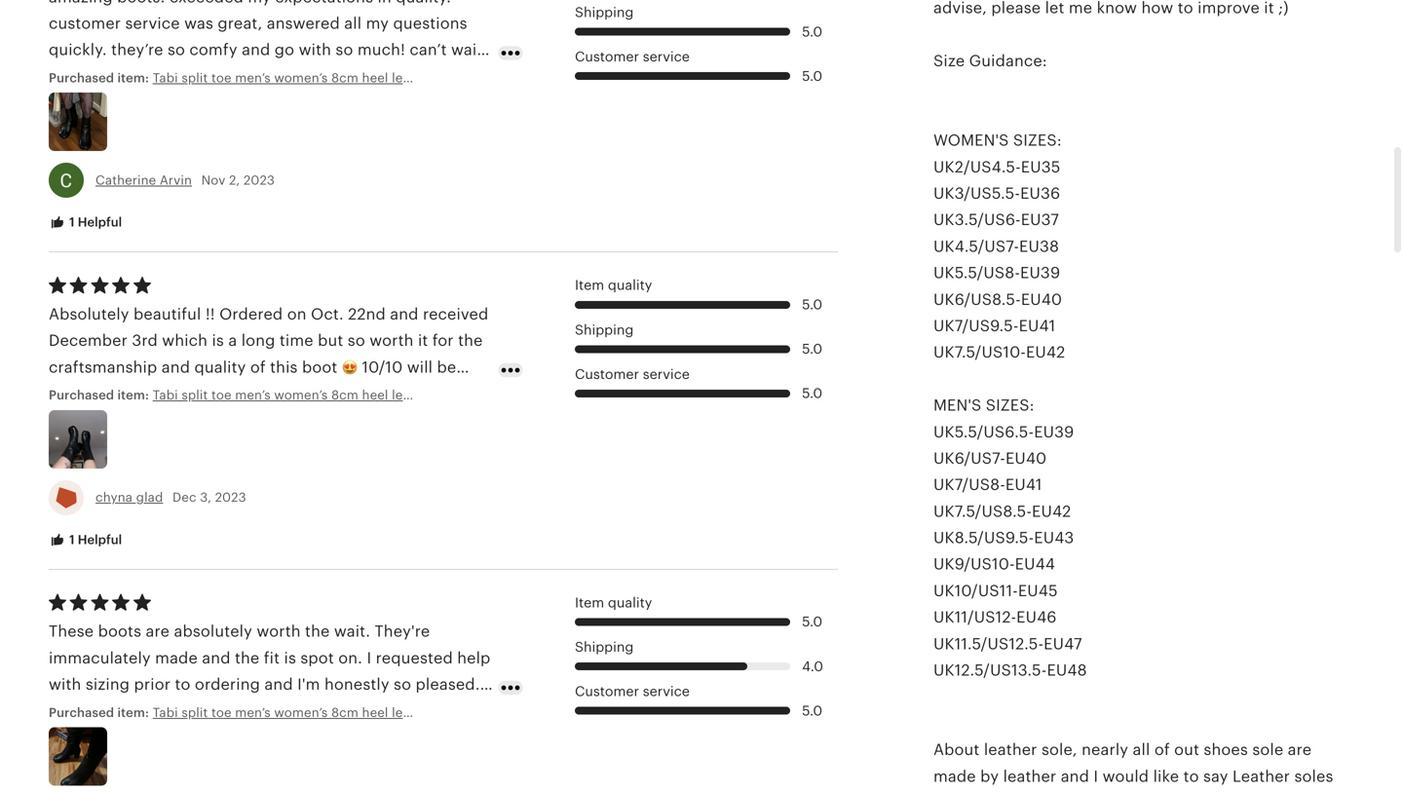 Task type: vqa. For each thing, say whether or not it's contained in the screenshot.
topmost Item:
yes



Task type: locate. For each thing, give the bounding box(es) containing it.
0 vertical spatial eu41
[[1019, 317, 1056, 335]]

leather for view details of this review photo by catherine arvin
[[392, 71, 435, 85]]

2 vertical spatial split
[[182, 705, 208, 720]]

0 horizontal spatial my
[[248, 0, 271, 6]]

1
[[69, 215, 75, 230], [69, 532, 75, 547]]

2 vertical spatial 47
[[514, 705, 529, 720]]

eu42
[[1026, 344, 1065, 361], [1032, 503, 1071, 520]]

2 47 from the top
[[514, 388, 529, 403]]

purchased up view details of this review photo by standard alchemy
[[49, 705, 114, 720]]

1 purchased item: tabi split toe men's women's 8cm heel leather boots eu35-47 from the top
[[49, 71, 529, 85]]

0 vertical spatial tabi split toe men's women's 8cm heel leather boots eu35-47 link
[[153, 69, 529, 87]]

1 vertical spatial eu42
[[1032, 503, 1071, 520]]

uk11/us12-
[[934, 609, 1017, 626]]

1 eu35- from the top
[[477, 71, 514, 85]]

1 vertical spatial eu35-
[[477, 388, 514, 403]]

purchased item: tabi split toe men's women's 8cm heel leather boots eu35-47 for dec 3, 2023
[[49, 388, 529, 403]]

1 vertical spatial of
[[1155, 741, 1170, 759]]

1 vertical spatial with
[[262, 68, 294, 85]]

1 item: from the top
[[117, 71, 149, 85]]

men's for dec 3, 2023
[[235, 388, 271, 403]]

helpful for customer service
[[78, 215, 122, 230]]

the left fits
[[96, 68, 121, 85]]

the down received
[[458, 332, 483, 350]]

purchased
[[49, 71, 114, 85], [49, 388, 114, 403], [49, 705, 114, 720]]

0 vertical spatial 1 helpful button
[[34, 205, 137, 241]]

1 for shipping
[[69, 532, 75, 547]]

1 heel from the top
[[362, 71, 388, 85]]

1 vertical spatial 8cm
[[331, 388, 359, 403]]

customer service for 4.0
[[575, 684, 690, 699]]

1 47 from the top
[[514, 71, 529, 85]]

1 vertical spatial helpful
[[78, 532, 122, 547]]

2023
[[244, 173, 275, 188], [215, 490, 246, 505]]

sizes: for eu35
[[1013, 132, 1062, 149]]

3 customer from the top
[[575, 684, 639, 699]]

0 vertical spatial the
[[96, 68, 121, 85]]

made
[[934, 768, 976, 785]]

boots for nov 2, 2023
[[439, 71, 474, 85]]

and left 'i'
[[1061, 768, 1089, 785]]

1 1 from the top
[[69, 215, 75, 230]]

0 vertical spatial 8cm
[[331, 71, 359, 85]]

customer service for 5.0
[[575, 367, 690, 382]]

and inside the about leather sole, nearly all of out shoes sole are made by leather and i would like to say leather sole
[[1061, 768, 1089, 785]]

1 vertical spatial toe
[[211, 388, 232, 403]]

out
[[1174, 741, 1200, 759]]

3 shipping from the top
[[575, 640, 634, 655]]

tabi for glad
[[153, 388, 178, 403]]

purchased for chyna
[[49, 388, 114, 403]]

1 vertical spatial quality
[[194, 359, 246, 376]]

0 vertical spatial item
[[575, 278, 604, 293]]

1 vertical spatial item quality
[[575, 595, 652, 610]]

but
[[318, 332, 343, 350]]

1 horizontal spatial my
[[366, 15, 389, 32]]

3 customer service from the top
[[575, 684, 690, 699]]

1 horizontal spatial all
[[344, 15, 362, 32]]

1 vertical spatial 2023
[[215, 490, 246, 505]]

size guidance:
[[934, 52, 1047, 70]]

comfy
[[189, 41, 237, 59]]

1 helpful from the top
[[78, 215, 122, 230]]

2023 right '3,'
[[215, 490, 246, 505]]

1 vertical spatial eu39
[[1034, 423, 1074, 441]]

47
[[514, 71, 529, 85], [514, 388, 529, 403], [514, 705, 529, 720]]

1 toe from the top
[[211, 71, 232, 85]]

heel for chyna glad dec 3, 2023
[[362, 388, 388, 403]]

sizes: up uk5.5/us6.5-
[[986, 397, 1035, 414]]

2 shipping from the top
[[575, 322, 634, 337]]

1 item from the top
[[575, 278, 604, 293]]

customer service
[[575, 49, 690, 64], [575, 367, 690, 382], [575, 684, 690, 699]]

2 tabi split toe men's women's 8cm heel leather boots eu35-47 link from the top
[[153, 386, 529, 404]]

2023 right 2,
[[244, 173, 275, 188]]

eu42 inside men's sizes: uk5.5/us6.5-eu39 uk6/us7-eu40 uk7/us8-eu41 uk7.5/us8.5-eu42 uk8.5/us9.5-eu43 uk9/us10-eu44 uk10/us11-eu45 uk11/us12-eu46 uk11.5/us12.5-eu47 uk12.5/us13.5-eu48
[[1032, 503, 1071, 520]]

so up the put
[[168, 41, 185, 59]]

shipping for view details of this review photo by standard alchemy
[[575, 640, 634, 655]]

0 vertical spatial purchased
[[49, 71, 114, 85]]

0 vertical spatial item quality
[[575, 278, 652, 293]]

2 item from the top
[[575, 595, 604, 610]]

2 vertical spatial customer
[[575, 684, 639, 699]]

all down quickly.
[[74, 68, 92, 85]]

3 item: from the top
[[117, 705, 149, 720]]

0 vertical spatial all
[[344, 15, 362, 32]]

2 heel from the top
[[362, 388, 388, 403]]

amazing
[[49, 0, 113, 6]]

2 toe from the top
[[211, 388, 232, 403]]

oct.
[[311, 306, 344, 323]]

my
[[248, 0, 271, 6], [366, 15, 389, 32]]

my up great,
[[248, 0, 271, 6]]

1 vertical spatial 1 helpful
[[66, 532, 122, 547]]

2 1 from the top
[[69, 532, 75, 547]]

uk5.5/us8-
[[934, 264, 1020, 282]]

0 horizontal spatial !!
[[162, 385, 172, 403]]

!! right more
[[162, 385, 172, 403]]

1 vertical spatial women's
[[274, 388, 328, 403]]

men's
[[934, 397, 982, 414]]

uk11.5/us12.5-
[[934, 635, 1044, 653]]

1 vertical spatial tabi split toe men's women's 8cm heel leather boots eu35-47 link
[[153, 386, 529, 404]]

tabi split toe men's women's 8cm heel leather boots eu35-47 link
[[153, 69, 529, 87], [153, 386, 529, 404], [153, 704, 529, 722]]

1 vertical spatial eu40
[[1006, 450, 1047, 467]]

2 vertical spatial heel
[[362, 705, 388, 720]]

tabi
[[153, 71, 178, 85], [153, 388, 178, 403], [153, 705, 178, 720]]

eu35- for catherine arvin nov 2, 2023
[[477, 71, 514, 85]]

purchased for catherine
[[49, 71, 114, 85]]

with up them!
[[299, 41, 331, 59]]

0 vertical spatial eu40
[[1021, 291, 1062, 308]]

0 vertical spatial boots
[[439, 71, 474, 85]]

1 vertical spatial item
[[575, 595, 604, 610]]

the
[[96, 68, 121, 85], [458, 332, 483, 350]]

put
[[162, 68, 187, 85]]

3 women's from the top
[[274, 705, 328, 720]]

1 customer service from the top
[[575, 49, 690, 64]]

eu39 inside men's sizes: uk5.5/us6.5-eu39 uk6/us7-eu40 uk7/us8-eu41 uk7.5/us8.5-eu42 uk8.5/us9.5-eu43 uk9/us10-eu44 uk10/us11-eu45 uk11/us12-eu46 uk11.5/us12.5-eu47 uk12.5/us13.5-eu48
[[1034, 423, 1074, 441]]

6 5.0 from the top
[[802, 615, 823, 630]]

i
[[153, 68, 157, 85]]

2 vertical spatial eu35-
[[477, 705, 514, 720]]

47 for catherine arvin nov 2, 2023
[[514, 71, 529, 85]]

so right but
[[348, 332, 365, 350]]

uk9/us10-
[[934, 556, 1015, 573]]

of left this
[[250, 359, 266, 376]]

2 purchased from the top
[[49, 388, 114, 403]]

toe for 2,
[[211, 71, 232, 85]]

all up would
[[1133, 741, 1150, 759]]

sizes: inside 'women's sizes: uk2/us4.5-eu35 uk3/us5.5-eu36 uk3.5/us6-eu37 uk4.5/us7-eu38 uk5.5/us8-eu39 uk6/us8.5-eu40 uk7/us9.5-eu41 uk7.5/us10-eu42'
[[1013, 132, 1062, 149]]

1 vertical spatial customer
[[575, 367, 639, 382]]

uk6/us8.5-
[[934, 291, 1021, 308]]

1 helpful for customer service
[[66, 215, 122, 230]]

more
[[118, 385, 158, 403]]

0 vertical spatial 1
[[69, 215, 75, 230]]

eu41 up uk7.5/us8.5-
[[1006, 476, 1042, 494]]

2 vertical spatial purchased
[[49, 705, 114, 720]]

eu40 down eu38
[[1021, 291, 1062, 308]]

0 vertical spatial tabi
[[153, 71, 178, 85]]

8cm
[[331, 71, 359, 85], [331, 388, 359, 403], [331, 705, 359, 720]]

item:
[[117, 71, 149, 85], [117, 388, 149, 403], [117, 705, 149, 720]]

2 women's from the top
[[274, 388, 328, 403]]

8cm for nov 2, 2023
[[331, 71, 359, 85]]

1 1 helpful button from the top
[[34, 205, 137, 241]]

boots for dec 3, 2023
[[439, 388, 474, 403]]

toe for 3,
[[211, 388, 232, 403]]

0 vertical spatial eu39
[[1020, 264, 1060, 282]]

so inside the absolutely beautiful !! ordered on oct. 22nd and received december 3rd which is a long time but so worth it for the craftsmanship and quality of this boot 😍 10/10 will be ordering more !!
[[348, 332, 365, 350]]

2 vertical spatial toe
[[211, 705, 232, 720]]

0 vertical spatial item:
[[117, 71, 149, 85]]

leather
[[1233, 768, 1290, 785]]

2 vertical spatial quality
[[608, 595, 652, 610]]

0 vertical spatial 47
[[514, 71, 529, 85]]

1 vertical spatial !!
[[162, 385, 172, 403]]

0 vertical spatial eu35-
[[477, 71, 514, 85]]

1 women's from the top
[[274, 71, 328, 85]]

2 split from the top
[[182, 388, 208, 403]]

1 vertical spatial split
[[182, 388, 208, 403]]

2 eu35- from the top
[[477, 388, 514, 403]]

0 vertical spatial women's
[[274, 71, 328, 85]]

0 horizontal spatial the
[[96, 68, 121, 85]]

1 vertical spatial customer service
[[575, 367, 690, 382]]

2 vertical spatial women's
[[274, 705, 328, 720]]

leather for view details of this review photo by standard alchemy
[[392, 705, 435, 720]]

1 vertical spatial heel
[[362, 388, 388, 403]]

eu37
[[1021, 211, 1059, 229]]

received
[[423, 306, 489, 323]]

3 heel from the top
[[362, 705, 388, 720]]

1 vertical spatial item:
[[117, 388, 149, 403]]

helpful for shipping
[[78, 532, 122, 547]]

men's
[[235, 71, 271, 85], [235, 388, 271, 403], [235, 705, 271, 720]]

1 tabi split toe men's women's 8cm heel leather boots eu35-47 link from the top
[[153, 69, 529, 87]]

leather
[[392, 71, 435, 85], [392, 388, 435, 403], [392, 705, 435, 720], [984, 741, 1037, 759], [1003, 768, 1057, 785]]

for inside "amazing boots. exceeded my expectations in quality. customer service was great, answered all my questions quickly. they're so comfy and go with so much! can't wait for all the fits i put together with them!"
[[49, 68, 70, 85]]

item
[[575, 278, 604, 293], [575, 595, 604, 610]]

is
[[212, 332, 224, 350]]

1 8cm from the top
[[331, 71, 359, 85]]

0 vertical spatial heel
[[362, 71, 388, 85]]

3 men's from the top
[[235, 705, 271, 720]]

0 vertical spatial customer
[[575, 49, 639, 64]]

say
[[1204, 768, 1228, 785]]

eu40
[[1021, 291, 1062, 308], [1006, 450, 1047, 467]]

0 horizontal spatial of
[[250, 359, 266, 376]]

dec
[[172, 490, 197, 505]]

about leather sole, nearly all of out shoes sole are made by leather and i would like to say leather sole
[[934, 741, 1334, 792]]

all inside the about leather sole, nearly all of out shoes sole are made by leather and i would like to say leather sole
[[1133, 741, 1150, 759]]

chyna
[[96, 490, 133, 505]]

uk6/us7-
[[934, 450, 1006, 467]]

it
[[418, 332, 428, 350]]

0 vertical spatial shipping
[[575, 5, 634, 20]]

and left go
[[242, 41, 270, 59]]

2 vertical spatial item:
[[117, 705, 149, 720]]

!! up is
[[205, 306, 215, 323]]

2 men's from the top
[[235, 388, 271, 403]]

0 vertical spatial of
[[250, 359, 266, 376]]

worth
[[370, 332, 414, 350]]

and up worth
[[390, 306, 419, 323]]

quality for 5.0
[[608, 278, 652, 293]]

go
[[275, 41, 294, 59]]

1 vertical spatial purchased
[[49, 388, 114, 403]]

eu40 inside 'women's sizes: uk2/us4.5-eu35 uk3/us5.5-eu36 uk3.5/us6-eu37 uk4.5/us7-eu38 uk5.5/us8-eu39 uk6/us8.5-eu40 uk7/us9.5-eu41 uk7.5/us10-eu42'
[[1021, 291, 1062, 308]]

eu46
[[1017, 609, 1057, 626]]

men's sizes: uk5.5/us6.5-eu39 uk6/us7-eu40 uk7/us8-eu41 uk7.5/us8.5-eu42 uk8.5/us9.5-eu43 uk9/us10-eu44 uk10/us11-eu45 uk11/us12-eu46 uk11.5/us12.5-eu47 uk12.5/us13.5-eu48
[[934, 397, 1087, 679]]

arvin
[[160, 173, 192, 188]]

women's for catherine arvin nov 2, 2023
[[274, 71, 328, 85]]

shipping
[[575, 5, 634, 20], [575, 322, 634, 337], [575, 640, 634, 655]]

0 vertical spatial toe
[[211, 71, 232, 85]]

1 horizontal spatial for
[[432, 332, 454, 350]]

and down which
[[162, 359, 190, 376]]

0 vertical spatial sizes:
[[1013, 132, 1062, 149]]

2 vertical spatial tabi
[[153, 705, 178, 720]]

1 vertical spatial eu41
[[1006, 476, 1042, 494]]

item quality
[[575, 278, 652, 293], [575, 595, 652, 610]]

1 shipping from the top
[[575, 5, 634, 20]]

1 vertical spatial the
[[458, 332, 483, 350]]

split for nov
[[182, 71, 208, 85]]

of left out
[[1155, 741, 1170, 759]]

2 8cm from the top
[[331, 388, 359, 403]]

1 purchased from the top
[[49, 71, 114, 85]]

helpful down catherine
[[78, 215, 122, 230]]

0 vertical spatial quality
[[608, 278, 652, 293]]

1 vertical spatial men's
[[235, 388, 271, 403]]

for down quickly.
[[49, 68, 70, 85]]

3 purchased item: tabi split toe men's women's 8cm heel leather boots eu35-47 from the top
[[49, 705, 529, 720]]

0 horizontal spatial for
[[49, 68, 70, 85]]

1 for customer service
[[69, 215, 75, 230]]

1 helpful down chyna at the bottom of page
[[66, 532, 122, 547]]

eu41
[[1019, 317, 1056, 335], [1006, 476, 1042, 494]]

sizes: up eu35
[[1013, 132, 1062, 149]]

and inside "amazing boots. exceeded my expectations in quality. customer service was great, answered all my questions quickly. they're so comfy and go with so much! can't wait for all the fits i put together with them!"
[[242, 41, 270, 59]]

2 vertical spatial 8cm
[[331, 705, 359, 720]]

2 boots from the top
[[439, 388, 474, 403]]

1 boots from the top
[[439, 71, 474, 85]]

0 vertical spatial 1 helpful
[[66, 215, 122, 230]]

1 horizontal spatial with
[[299, 41, 331, 59]]

1 vertical spatial boots
[[439, 388, 474, 403]]

helpful down chyna at the bottom of page
[[78, 532, 122, 547]]

1 horizontal spatial the
[[458, 332, 483, 350]]

7 5.0 from the top
[[802, 703, 823, 719]]

the inside the absolutely beautiful !! ordered on oct. 22nd and received december 3rd which is a long time but so worth it for the craftsmanship and quality of this boot 😍 10/10 will be ordering more !!
[[458, 332, 483, 350]]

1 horizontal spatial !!
[[205, 306, 215, 323]]

1 helpful button down catherine
[[34, 205, 137, 241]]

heel
[[362, 71, 388, 85], [362, 388, 388, 403], [362, 705, 388, 720]]

1 1 helpful from the top
[[66, 215, 122, 230]]

eu39
[[1020, 264, 1060, 282], [1034, 423, 1074, 441]]

1 split from the top
[[182, 71, 208, 85]]

1 helpful button down chyna at the bottom of page
[[34, 522, 137, 558]]

eu41 up uk7.5/us10- on the right of the page
[[1019, 317, 1056, 335]]

3,
[[200, 490, 212, 505]]

1 vertical spatial tabi
[[153, 388, 178, 403]]

uk3/us5.5-
[[934, 185, 1020, 202]]

0 vertical spatial eu42
[[1026, 344, 1065, 361]]

uk12.5/us13.5-
[[934, 662, 1047, 679]]

1 vertical spatial shipping
[[575, 322, 634, 337]]

0 vertical spatial split
[[182, 71, 208, 85]]

1 helpful for shipping
[[66, 532, 122, 547]]

2 1 helpful from the top
[[66, 532, 122, 547]]

0 vertical spatial helpful
[[78, 215, 122, 230]]

0 horizontal spatial all
[[74, 68, 92, 85]]

purchased down quickly.
[[49, 71, 114, 85]]

they're
[[111, 41, 163, 59]]

guidance:
[[969, 52, 1047, 70]]

all down expectations
[[344, 15, 362, 32]]

2 tabi from the top
[[153, 388, 178, 403]]

1 item quality from the top
[[575, 278, 652, 293]]

service
[[125, 15, 180, 32], [643, 49, 690, 64], [643, 367, 690, 382], [643, 684, 690, 699]]

ordering
[[49, 385, 114, 403]]

of inside the absolutely beautiful !! ordered on oct. 22nd and received december 3rd which is a long time but so worth it for the craftsmanship and quality of this boot 😍 10/10 will be ordering more !!
[[250, 359, 266, 376]]

2 customer from the top
[[575, 367, 639, 382]]

eu35
[[1021, 158, 1061, 176]]

3rd
[[132, 332, 158, 350]]

0 vertical spatial men's
[[235, 71, 271, 85]]

with down go
[[262, 68, 294, 85]]

1 men's from the top
[[235, 71, 271, 85]]

2 vertical spatial tabi split toe men's women's 8cm heel leather boots eu35-47 link
[[153, 704, 529, 722]]

0 vertical spatial for
[[49, 68, 70, 85]]

2 1 helpful button from the top
[[34, 522, 137, 558]]

sizes: inside men's sizes: uk5.5/us6.5-eu39 uk6/us7-eu40 uk7/us8-eu41 uk7.5/us8.5-eu42 uk8.5/us9.5-eu43 uk9/us10-eu44 uk10/us11-eu45 uk11/us12-eu46 uk11.5/us12.5-eu47 uk12.5/us13.5-eu48
[[986, 397, 1035, 414]]

1 helpful down catherine
[[66, 215, 122, 230]]

for inside the absolutely beautiful !! ordered on oct. 22nd and received december 3rd which is a long time but so worth it for the craftsmanship and quality of this boot 😍 10/10 will be ordering more !!
[[432, 332, 454, 350]]

1 vertical spatial 47
[[514, 388, 529, 403]]

2 vertical spatial customer service
[[575, 684, 690, 699]]

0 vertical spatial purchased item: tabi split toe men's women's 8cm heel leather boots eu35-47
[[49, 71, 529, 85]]

long
[[241, 332, 275, 350]]

2 vertical spatial shipping
[[575, 640, 634, 655]]

1 vertical spatial 1 helpful button
[[34, 522, 137, 558]]

1 vertical spatial for
[[432, 332, 454, 350]]

my down in
[[366, 15, 389, 32]]

1 vertical spatial 1
[[69, 532, 75, 547]]

2 item quality from the top
[[575, 595, 652, 610]]

2 customer service from the top
[[575, 367, 690, 382]]

2 item: from the top
[[117, 388, 149, 403]]

eu36
[[1020, 185, 1060, 202]]

1 vertical spatial purchased item: tabi split toe men's women's 8cm heel leather boots eu35-47
[[49, 388, 529, 403]]

eu40 down uk5.5/us6.5-
[[1006, 450, 1047, 467]]

for right the it
[[432, 332, 454, 350]]

nearly
[[1082, 741, 1129, 759]]

4.0
[[802, 659, 823, 674]]

2 purchased item: tabi split toe men's women's 8cm heel leather boots eu35-47 from the top
[[49, 388, 529, 403]]

chyna glad dec 3, 2023
[[96, 490, 246, 505]]

tabi for arvin
[[153, 71, 178, 85]]

a
[[228, 332, 237, 350]]

tabi split toe men's women's 8cm heel leather boots eu35-47 link for dec 3, 2023
[[153, 386, 529, 404]]

view details of this review photo by catherine arvin image
[[49, 93, 107, 151]]

december
[[49, 332, 128, 350]]

purchased down craftsmanship
[[49, 388, 114, 403]]

1 tabi from the top
[[153, 71, 178, 85]]

2 helpful from the top
[[78, 532, 122, 547]]

1 helpful button
[[34, 205, 137, 241], [34, 522, 137, 558]]

absolutely
[[49, 306, 129, 323]]

0 vertical spatial customer service
[[575, 49, 690, 64]]

8cm for dec 3, 2023
[[331, 388, 359, 403]]



Task type: describe. For each thing, give the bounding box(es) containing it.
item: for chyna
[[117, 388, 149, 403]]

3 toe from the top
[[211, 705, 232, 720]]

5 5.0 from the top
[[802, 386, 823, 401]]

sole,
[[1042, 741, 1077, 759]]

quality for 4.0
[[608, 595, 652, 610]]

boot
[[302, 359, 338, 376]]

1 helpful button for customer service
[[34, 205, 137, 241]]

1 5.0 from the top
[[802, 24, 823, 39]]

3 split from the top
[[182, 705, 208, 720]]

customer for 5.0
[[575, 367, 639, 382]]

quality inside the absolutely beautiful !! ordered on oct. 22nd and received december 3rd which is a long time but so worth it for the craftsmanship and quality of this boot 😍 10/10 will be ordering more !!
[[194, 359, 246, 376]]

quality.
[[396, 0, 451, 6]]

uk5.5/us6.5-
[[934, 423, 1034, 441]]

will
[[407, 359, 433, 376]]

uk7.5/us10-
[[934, 344, 1026, 361]]

3 47 from the top
[[514, 705, 529, 720]]

catherine arvin nov 2, 2023
[[96, 173, 275, 188]]

3 boots from the top
[[439, 705, 474, 720]]

1 vertical spatial all
[[74, 68, 92, 85]]

2023 for customer service
[[244, 173, 275, 188]]

0 vertical spatial with
[[299, 41, 331, 59]]

item for 5.0
[[575, 278, 604, 293]]

amazing boots. exceeded my expectations in quality. customer service was great, answered all my questions quickly. they're so comfy and go with so much! can't wait for all the fits i put together with them!
[[49, 0, 483, 85]]

eu40 inside men's sizes: uk5.5/us6.5-eu39 uk6/us7-eu40 uk7/us8-eu41 uk7.5/us8.5-eu42 uk8.5/us9.5-eu43 uk9/us10-eu44 uk10/us11-eu45 uk11/us12-eu46 uk11.5/us12.5-eu47 uk12.5/us13.5-eu48
[[1006, 450, 1047, 467]]

like
[[1153, 768, 1179, 785]]

1 helpful button for shipping
[[34, 522, 137, 558]]

answered
[[267, 15, 340, 32]]

uk3.5/us6-
[[934, 211, 1021, 229]]

item for 4.0
[[575, 595, 604, 610]]

to
[[1184, 768, 1199, 785]]

so for customer
[[168, 41, 185, 59]]

craftsmanship
[[49, 359, 157, 376]]

shoes
[[1204, 741, 1248, 759]]

questions
[[393, 15, 467, 32]]

10/10
[[362, 359, 403, 376]]

eu43
[[1034, 529, 1074, 547]]

the inside "amazing boots. exceeded my expectations in quality. customer service was great, answered all my questions quickly. they're so comfy and go with so much! can't wait for all the fits i put together with them!"
[[96, 68, 121, 85]]

wait
[[451, 41, 483, 59]]

ordered
[[219, 306, 283, 323]]

3 5.0 from the top
[[802, 297, 823, 312]]

of inside the about leather sole, nearly all of out shoes sole are made by leather and i would like to say leather sole
[[1155, 741, 1170, 759]]

0 vertical spatial my
[[248, 0, 271, 6]]

this
[[270, 359, 298, 376]]

chyna glad link
[[96, 490, 163, 505]]

item quality for 5.0
[[575, 278, 652, 293]]

so for and
[[348, 332, 365, 350]]

eu41 inside 'women's sizes: uk2/us4.5-eu35 uk3/us5.5-eu36 uk3.5/us6-eu37 uk4.5/us7-eu38 uk5.5/us8-eu39 uk6/us8.5-eu40 uk7/us9.5-eu41 uk7.5/us10-eu42'
[[1019, 317, 1056, 335]]

time
[[280, 332, 314, 350]]

uk7.5/us8.5-
[[934, 503, 1032, 520]]

service inside "amazing boots. exceeded my expectations in quality. customer service was great, answered all my questions quickly. they're so comfy and go with so much! can't wait for all the fits i put together with them!"
[[125, 15, 180, 32]]

women's
[[934, 132, 1009, 149]]

quickly.
[[49, 41, 107, 59]]

them!
[[299, 68, 343, 85]]

view details of this review photo by chyna glad image
[[49, 410, 107, 469]]

on
[[287, 306, 307, 323]]

so up them!
[[336, 41, 353, 59]]

absolutely beautiful !! ordered on oct. 22nd and received december 3rd which is a long time but so worth it for the craftsmanship and quality of this boot 😍 10/10 will be ordering more !!
[[49, 306, 489, 403]]

uk10/us11-
[[934, 582, 1018, 600]]

eu41 inside men's sizes: uk5.5/us6.5-eu39 uk6/us7-eu40 uk7/us8-eu41 uk7.5/us8.5-eu42 uk8.5/us9.5-eu43 uk9/us10-eu44 uk10/us11-eu45 uk11/us12-eu46 uk11.5/us12.5-eu47 uk12.5/us13.5-eu48
[[1006, 476, 1042, 494]]

would
[[1103, 768, 1149, 785]]

about
[[934, 741, 980, 759]]

uk7/us8-
[[934, 476, 1006, 494]]

3 tabi split toe men's women's 8cm heel leather boots eu35-47 link from the top
[[153, 704, 529, 722]]

eu44
[[1015, 556, 1055, 573]]

i
[[1094, 768, 1098, 785]]

3 eu35- from the top
[[477, 705, 514, 720]]

be
[[437, 359, 456, 376]]

much!
[[358, 41, 405, 59]]

uk8.5/us9.5-
[[934, 529, 1034, 547]]

view details of this review photo by standard alchemy image
[[49, 727, 107, 786]]

0 vertical spatial !!
[[205, 306, 215, 323]]

boots.
[[117, 0, 165, 6]]

customer for 4.0
[[575, 684, 639, 699]]

2,
[[229, 173, 240, 188]]

nov
[[201, 173, 226, 188]]

item: for catherine
[[117, 71, 149, 85]]

0 horizontal spatial with
[[262, 68, 294, 85]]

split for dec
[[182, 388, 208, 403]]

sizes: for eu39
[[986, 397, 1035, 414]]

tabi split toe men's women's 8cm heel leather boots eu35-47 link for nov 2, 2023
[[153, 69, 529, 87]]

catherine arvin link
[[96, 173, 192, 188]]

2023 for shipping
[[215, 490, 246, 505]]

uk7/us9.5-
[[934, 317, 1019, 335]]

can't
[[410, 41, 447, 59]]

glad
[[136, 490, 163, 505]]

shipping for view details of this review photo by chyna glad
[[575, 322, 634, 337]]

eu39 inside 'women's sizes: uk2/us4.5-eu35 uk3/us5.5-eu36 uk3.5/us6-eu37 uk4.5/us7-eu38 uk5.5/us8-eu39 uk6/us8.5-eu40 uk7/us9.5-eu41 uk7.5/us10-eu42'
[[1020, 264, 1060, 282]]

in
[[378, 0, 392, 6]]

women's sizes: uk2/us4.5-eu35 uk3/us5.5-eu36 uk3.5/us6-eu37 uk4.5/us7-eu38 uk5.5/us8-eu39 uk6/us8.5-eu40 uk7/us9.5-eu41 uk7.5/us10-eu42
[[934, 132, 1065, 361]]

eu48
[[1047, 662, 1087, 679]]

item quality for 4.0
[[575, 595, 652, 610]]

4 5.0 from the top
[[802, 342, 823, 357]]

eu35- for chyna glad dec 3, 2023
[[477, 388, 514, 403]]

3 8cm from the top
[[331, 705, 359, 720]]

eu42 inside 'women's sizes: uk2/us4.5-eu35 uk3/us5.5-eu36 uk3.5/us6-eu37 uk4.5/us7-eu38 uk5.5/us8-eu39 uk6/us8.5-eu40 uk7/us9.5-eu41 uk7.5/us10-eu42'
[[1026, 344, 1065, 361]]

2 5.0 from the top
[[802, 69, 823, 84]]

eu38
[[1019, 238, 1059, 255]]

size
[[934, 52, 965, 70]]

exceeded
[[169, 0, 244, 6]]

3 tabi from the top
[[153, 705, 178, 720]]

women's for chyna glad dec 3, 2023
[[274, 388, 328, 403]]

1 customer from the top
[[575, 49, 639, 64]]

fits
[[125, 68, 149, 85]]

expectations
[[275, 0, 373, 6]]

great,
[[218, 15, 262, 32]]

was
[[184, 15, 213, 32]]

purchased item: tabi split toe men's women's 8cm heel leather boots eu35-47 for nov 2, 2023
[[49, 71, 529, 85]]

are
[[1288, 741, 1312, 759]]

catherine
[[96, 173, 156, 188]]

uk4.5/us7-
[[934, 238, 1019, 255]]

heel for catherine arvin nov 2, 2023
[[362, 71, 388, 85]]

men's for nov 2, 2023
[[235, 71, 271, 85]]

47 for chyna glad dec 3, 2023
[[514, 388, 529, 403]]

sole
[[1253, 741, 1284, 759]]

😍
[[342, 359, 358, 376]]

22nd
[[348, 306, 386, 323]]

3 purchased from the top
[[49, 705, 114, 720]]

by
[[980, 768, 999, 785]]

leather for view details of this review photo by chyna glad
[[392, 388, 435, 403]]

1 vertical spatial my
[[366, 15, 389, 32]]

customer
[[49, 15, 121, 32]]

together
[[192, 68, 258, 85]]



